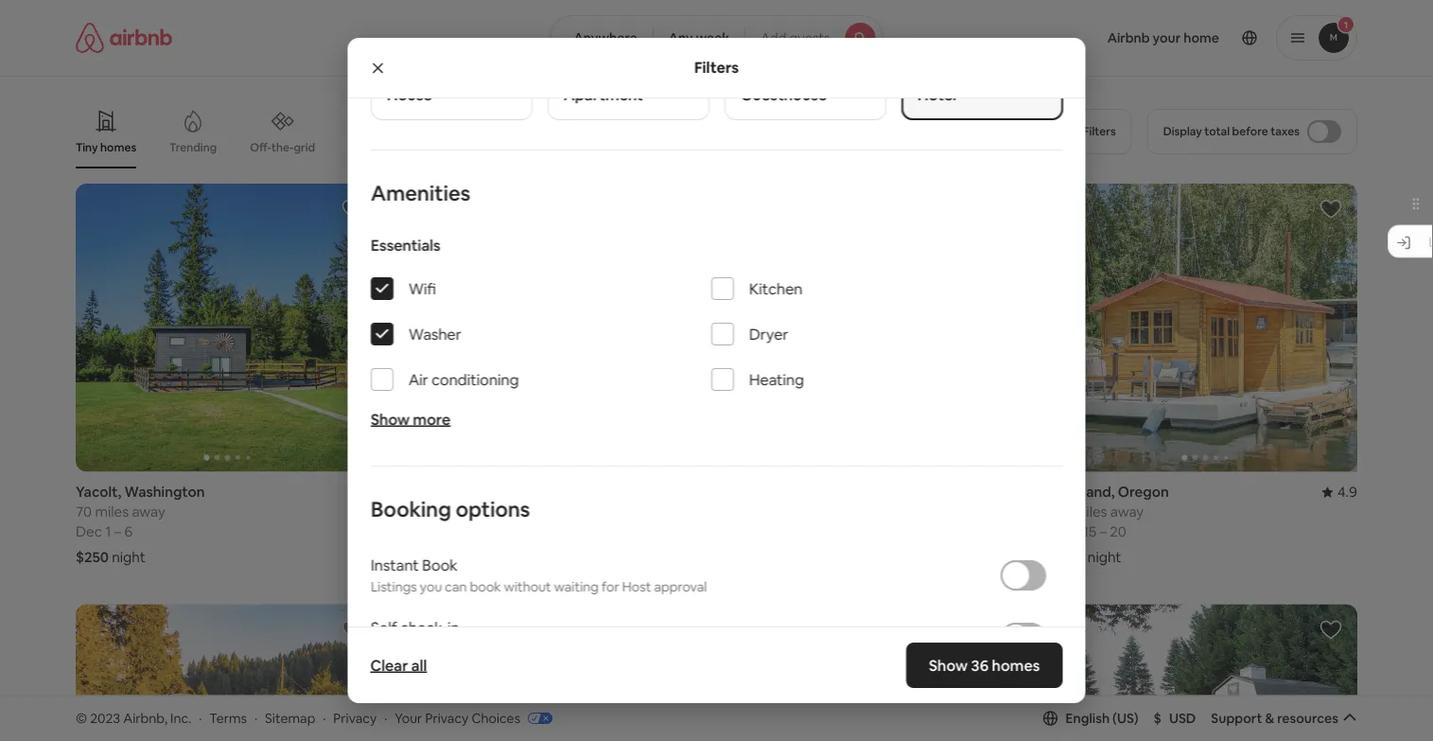 Task type: vqa. For each thing, say whether or not it's contained in the screenshot.
2nd 'Mooresville,' from left
no



Task type: describe. For each thing, give the bounding box(es) containing it.
© 2023 airbnb, inc. ·
[[76, 709, 202, 726]]

$250
[[76, 548, 109, 567]]

terms link
[[209, 709, 247, 726]]

guests
[[790, 29, 831, 46]]

off-the-grid
[[250, 140, 315, 155]]

more
[[413, 409, 450, 429]]

sitemap
[[265, 709, 316, 726]]

show for show more
[[371, 409, 410, 429]]

amenities
[[371, 179, 470, 206]]

house button
[[371, 0, 532, 120]]

display total before taxes button
[[1148, 109, 1358, 154]]

bend,
[[402, 483, 440, 501]]

cabins
[[604, 140, 640, 155]]

views
[[812, 140, 842, 155]]

add guests
[[761, 29, 831, 46]]

homes inside filters dialog
[[992, 655, 1041, 675]]

night for $250
[[112, 548, 146, 567]]

skiing
[[356, 140, 388, 155]]

essentials
[[371, 235, 440, 255]]

self
[[371, 618, 397, 637]]

night for $132
[[1088, 548, 1122, 567]]

yacolt, washington 70 miles away dec 1 – 6 $250 night
[[76, 483, 205, 567]]

add
[[761, 29, 787, 46]]

sitemap link
[[265, 709, 316, 726]]

guesthouse button
[[724, 0, 886, 120]]

portland,
[[1055, 483, 1115, 501]]

display
[[1164, 124, 1203, 139]]

4.9
[[1338, 483, 1358, 501]]

book
[[422, 555, 457, 575]]

– for 20
[[1100, 523, 1107, 541]]

booking options
[[371, 495, 530, 522]]

map
[[710, 626, 738, 643]]

off-
[[250, 140, 271, 155]]

tiny homes
[[76, 140, 136, 155]]

support
[[1212, 710, 1263, 727]]

usd
[[1170, 710, 1197, 727]]

homes for historical homes
[[1017, 140, 1053, 155]]

historical homes
[[964, 140, 1053, 155]]

in
[[447, 618, 459, 637]]

air conditioning
[[408, 370, 519, 389]]

36
[[972, 655, 989, 675]]

©
[[76, 709, 87, 726]]

1 · from the left
[[199, 709, 202, 726]]

4.9 out of 5 average rating image
[[1323, 483, 1358, 501]]

$148 night
[[402, 548, 470, 567]]

display total before taxes
[[1164, 124, 1300, 139]]

inc.
[[170, 709, 191, 726]]

week
[[696, 29, 730, 46]]

english (us) button
[[1043, 710, 1139, 727]]

anywhere
[[574, 29, 638, 46]]

clear all button
[[361, 646, 437, 684]]

host
[[622, 578, 651, 595]]

3 · from the left
[[323, 709, 326, 726]]

add to wishlist: eugene, oregon image
[[341, 619, 364, 641]]

terms · sitemap · privacy ·
[[209, 709, 387, 726]]

choices
[[472, 709, 521, 726]]

you
[[420, 578, 442, 595]]

check-
[[400, 618, 447, 637]]

show map
[[673, 626, 738, 643]]

bend, oregon 98 miles away
[[402, 483, 494, 521]]

instant book listings you can book without waiting for host approval
[[371, 555, 707, 595]]

show for show map
[[673, 626, 707, 643]]

anywhere button
[[550, 15, 654, 61]]

any week
[[669, 29, 730, 46]]

away inside portland, oregon 50 miles away nov 15 – 20 $132 night
[[1111, 503, 1144, 521]]

15
[[1083, 523, 1097, 541]]

washington
[[125, 483, 205, 501]]

conditioning
[[431, 370, 519, 389]]

book
[[470, 578, 501, 595]]

any
[[669, 29, 693, 46]]

oregon for portland, oregon 50 miles away nov 15 – 20 $132 night
[[1118, 483, 1169, 501]]

options
[[455, 495, 530, 522]]

beach
[[439, 140, 472, 155]]

add to wishlist: chinook, washington image
[[668, 619, 690, 641]]

1
[[105, 523, 111, 541]]

2 night from the left
[[436, 548, 470, 567]]

clear
[[371, 655, 408, 675]]

miles for yacolt,
[[95, 503, 129, 521]]

amazing
[[762, 140, 809, 155]]

any week button
[[653, 15, 746, 61]]

$ usd
[[1154, 710, 1197, 727]]

&
[[1266, 710, 1275, 727]]

show map button
[[654, 612, 780, 657]]

apartment
[[564, 85, 643, 104]]

show more
[[371, 409, 450, 429]]

show 36 homes link
[[907, 643, 1063, 688]]



Task type: locate. For each thing, give the bounding box(es) containing it.
1 horizontal spatial miles
[[422, 503, 455, 521]]

1 horizontal spatial add to wishlist: portland, oregon image
[[1320, 198, 1343, 221]]

show left 36
[[929, 655, 968, 675]]

profile element
[[906, 0, 1358, 76]]

3 miles from the left
[[1074, 503, 1108, 521]]

airbnb,
[[123, 709, 167, 726]]

show inside show 36 homes link
[[929, 655, 968, 675]]

privacy right your at the bottom left
[[425, 709, 469, 726]]

away
[[132, 503, 165, 521], [458, 503, 492, 521], [1111, 503, 1144, 521]]

3 night from the left
[[1088, 548, 1122, 567]]

apartment button
[[547, 0, 709, 120]]

(us)
[[1113, 710, 1139, 727]]

2 horizontal spatial night
[[1088, 548, 1122, 567]]

homes right 36
[[992, 655, 1041, 675]]

oregon for bend, oregon 98 miles away
[[443, 483, 494, 501]]

booking
[[371, 495, 451, 522]]

night inside portland, oregon 50 miles away nov 15 – 20 $132 night
[[1088, 548, 1122, 567]]

can
[[445, 578, 467, 595]]

– right the 1
[[114, 523, 121, 541]]

trending
[[169, 140, 217, 155]]

1 horizontal spatial night
[[436, 548, 470, 567]]

1 vertical spatial add to wishlist: portland, oregon image
[[994, 619, 1017, 641]]

total
[[1205, 124, 1230, 139]]

add guests button
[[745, 15, 884, 61]]

add to wishlist: vancouver, washington image
[[1320, 619, 1343, 641]]

group
[[76, 95, 1053, 168], [76, 184, 379, 472], [402, 184, 706, 472], [728, 184, 1032, 472], [1055, 184, 1358, 472], [76, 604, 379, 741], [402, 604, 706, 741], [728, 604, 1032, 741], [1055, 604, 1358, 741]]

0 vertical spatial show
[[371, 409, 410, 429]]

guesthouse
[[741, 85, 827, 104]]

–
[[114, 523, 121, 541], [1100, 523, 1107, 541]]

night inside yacolt, washington 70 miles away dec 1 – 6 $250 night
[[112, 548, 146, 567]]

house
[[387, 85, 432, 104]]

2 oregon from the left
[[1118, 483, 1169, 501]]

2 miles from the left
[[422, 503, 455, 521]]

20
[[1110, 523, 1127, 541]]

2 horizontal spatial away
[[1111, 503, 1144, 521]]

miles for bend,
[[422, 503, 455, 521]]

kitchen
[[749, 279, 803, 298]]

2 · from the left
[[255, 709, 258, 726]]

tiny
[[76, 140, 98, 155]]

1 horizontal spatial show
[[673, 626, 707, 643]]

oregon inside portland, oregon 50 miles away nov 15 – 20 $132 night
[[1118, 483, 1169, 501]]

1 miles from the left
[[95, 503, 129, 521]]

waiting
[[554, 578, 598, 595]]

0 horizontal spatial night
[[112, 548, 146, 567]]

50
[[1055, 503, 1071, 521]]

approval
[[654, 578, 707, 595]]

for
[[601, 578, 619, 595]]

night up the can
[[436, 548, 470, 567]]

2 away from the left
[[458, 503, 492, 521]]

2 vertical spatial show
[[929, 655, 968, 675]]

oregon up 20
[[1118, 483, 1169, 501]]

4 · from the left
[[384, 709, 387, 726]]

1 oregon from the left
[[443, 483, 494, 501]]

away for 70 miles away
[[132, 503, 165, 521]]

nov
[[1055, 523, 1080, 541]]

show left 'more'
[[371, 409, 410, 429]]

1 vertical spatial show
[[673, 626, 707, 643]]

the-
[[271, 140, 294, 155]]

hotel button
[[901, 0, 1063, 120]]

your privacy choices link
[[395, 709, 553, 728]]

0 horizontal spatial add to wishlist: portland, oregon image
[[994, 619, 1017, 641]]

miles down bend,
[[422, 503, 455, 521]]

group containing off-the-grid
[[76, 95, 1053, 168]]

miles up the 1
[[95, 503, 129, 521]]

2 horizontal spatial show
[[929, 655, 968, 675]]

heating
[[749, 370, 804, 389]]

1 privacy from the left
[[333, 709, 377, 726]]

· left privacy link
[[323, 709, 326, 726]]

hotel
[[918, 85, 956, 104]]

wifi
[[408, 279, 436, 298]]

0 horizontal spatial privacy
[[333, 709, 377, 726]]

add to wishlist: portland, oregon image
[[1320, 198, 1343, 221], [994, 619, 1017, 641]]

add to wishlist: yacolt, washington image
[[341, 198, 364, 221]]

– inside yacolt, washington 70 miles away dec 1 – 6 $250 night
[[114, 523, 121, 541]]

dryer
[[749, 324, 788, 344]]

homes for tiny homes
[[100, 140, 136, 155]]

mansions
[[514, 140, 563, 155]]

0 horizontal spatial –
[[114, 523, 121, 541]]

filters
[[695, 58, 739, 77]]

night down 20
[[1088, 548, 1122, 567]]

homes
[[1017, 140, 1053, 155], [100, 140, 136, 155], [992, 655, 1041, 675]]

none search field containing anywhere
[[550, 15, 884, 61]]

1 horizontal spatial –
[[1100, 523, 1107, 541]]

– for 6
[[114, 523, 121, 541]]

your
[[395, 709, 422, 726]]

away up 20
[[1111, 503, 1144, 521]]

english
[[1066, 710, 1110, 727]]

0 horizontal spatial oregon
[[443, 483, 494, 501]]

miles up 15 in the bottom right of the page
[[1074, 503, 1108, 521]]

0 horizontal spatial away
[[132, 503, 165, 521]]

before
[[1233, 124, 1269, 139]]

historical
[[964, 140, 1015, 155]]

1 horizontal spatial privacy
[[425, 709, 469, 726]]

0 horizontal spatial show
[[371, 409, 410, 429]]

support & resources
[[1212, 710, 1339, 727]]

washer
[[408, 324, 461, 344]]

away inside yacolt, washington 70 miles away dec 1 – 6 $250 night
[[132, 503, 165, 521]]

2023
[[90, 709, 120, 726]]

miles inside portland, oregon 50 miles away nov 15 – 20 $132 night
[[1074, 503, 1108, 521]]

homes right historical
[[1017, 140, 1053, 155]]

amazing views
[[762, 140, 842, 155]]

1 – from the left
[[114, 523, 121, 541]]

2 privacy from the left
[[425, 709, 469, 726]]

away up $148 night
[[458, 503, 492, 521]]

terms
[[209, 709, 247, 726]]

– right 15 in the bottom right of the page
[[1100, 523, 1107, 541]]

show 36 homes
[[929, 655, 1041, 675]]

night down 6
[[112, 548, 146, 567]]

filters dialog
[[348, 0, 1086, 741]]

instant
[[371, 555, 419, 575]]

miles inside bend, oregon 98 miles away
[[422, 503, 455, 521]]

$148
[[402, 548, 433, 567]]

70
[[76, 503, 92, 521]]

$
[[1154, 710, 1162, 727]]

show more button
[[371, 409, 450, 429]]

3 away from the left
[[1111, 503, 1144, 521]]

clear all
[[371, 655, 427, 675]]

dec
[[76, 523, 102, 541]]

grid
[[294, 140, 315, 155]]

taxes
[[1271, 124, 1300, 139]]

homes right tiny on the left
[[100, 140, 136, 155]]

1 horizontal spatial away
[[458, 503, 492, 521]]

your privacy choices
[[395, 709, 521, 726]]

· right inc.
[[199, 709, 202, 726]]

2 – from the left
[[1100, 523, 1107, 541]]

privacy
[[333, 709, 377, 726], [425, 709, 469, 726]]

away down the washington
[[132, 503, 165, 521]]

english (us)
[[1066, 710, 1139, 727]]

None search field
[[550, 15, 884, 61]]

show left map
[[673, 626, 707, 643]]

omg!
[[690, 140, 720, 155]]

2 horizontal spatial miles
[[1074, 503, 1108, 521]]

miles
[[95, 503, 129, 521], [422, 503, 455, 521], [1074, 503, 1108, 521]]

show inside show map button
[[673, 626, 707, 643]]

self check-in
[[371, 618, 459, 637]]

oregon inside bend, oregon 98 miles away
[[443, 483, 494, 501]]

treehouses
[[872, 140, 934, 155]]

1 horizontal spatial oregon
[[1118, 483, 1169, 501]]

away for 98 miles away
[[458, 503, 492, 521]]

0 horizontal spatial miles
[[95, 503, 129, 521]]

away inside bend, oregon 98 miles away
[[458, 503, 492, 521]]

listings
[[371, 578, 417, 595]]

show for show 36 homes
[[929, 655, 968, 675]]

· right terms link at the bottom left of page
[[255, 709, 258, 726]]

privacy left your at the bottom left
[[333, 709, 377, 726]]

1 away from the left
[[132, 503, 165, 521]]

– inside portland, oregon 50 miles away nov 15 – 20 $132 night
[[1100, 523, 1107, 541]]

miles inside yacolt, washington 70 miles away dec 1 – 6 $250 night
[[95, 503, 129, 521]]

privacy link
[[333, 709, 377, 726]]

98
[[402, 503, 418, 521]]

0 vertical spatial add to wishlist: portland, oregon image
[[1320, 198, 1343, 221]]

oregon right bend,
[[443, 483, 494, 501]]

portland, oregon 50 miles away nov 15 – 20 $132 night
[[1055, 483, 1169, 567]]

miles for portland,
[[1074, 503, 1108, 521]]

yacolt,
[[76, 483, 122, 501]]

· left your at the bottom left
[[384, 709, 387, 726]]

1 night from the left
[[112, 548, 146, 567]]



